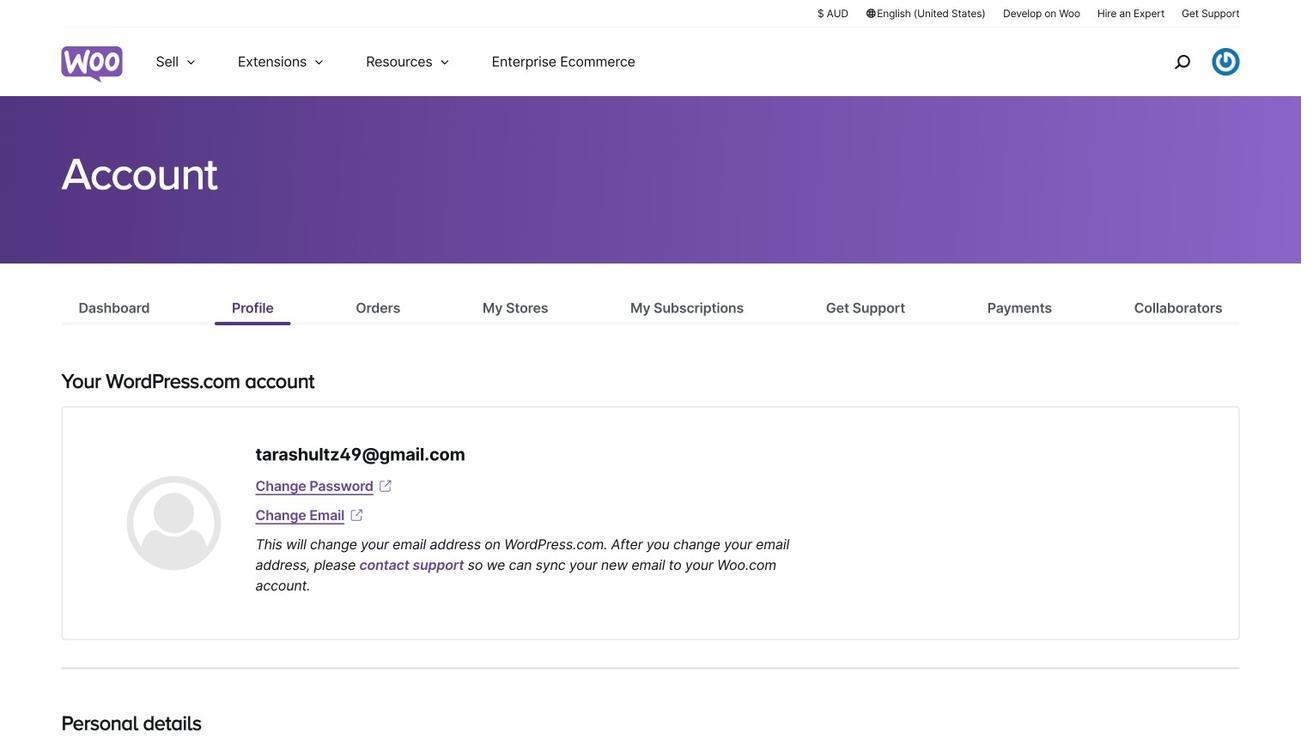 Task type: locate. For each thing, give the bounding box(es) containing it.
external link image
[[348, 507, 365, 525]]

open account menu image
[[1212, 48, 1240, 76]]



Task type: describe. For each thing, give the bounding box(es) containing it.
search image
[[1169, 48, 1196, 76]]

gravatar image image
[[127, 476, 221, 571]]

external link image
[[377, 478, 394, 495]]

service navigation menu element
[[1138, 34, 1240, 90]]



Task type: vqa. For each thing, say whether or not it's contained in the screenshot.
list box
no



